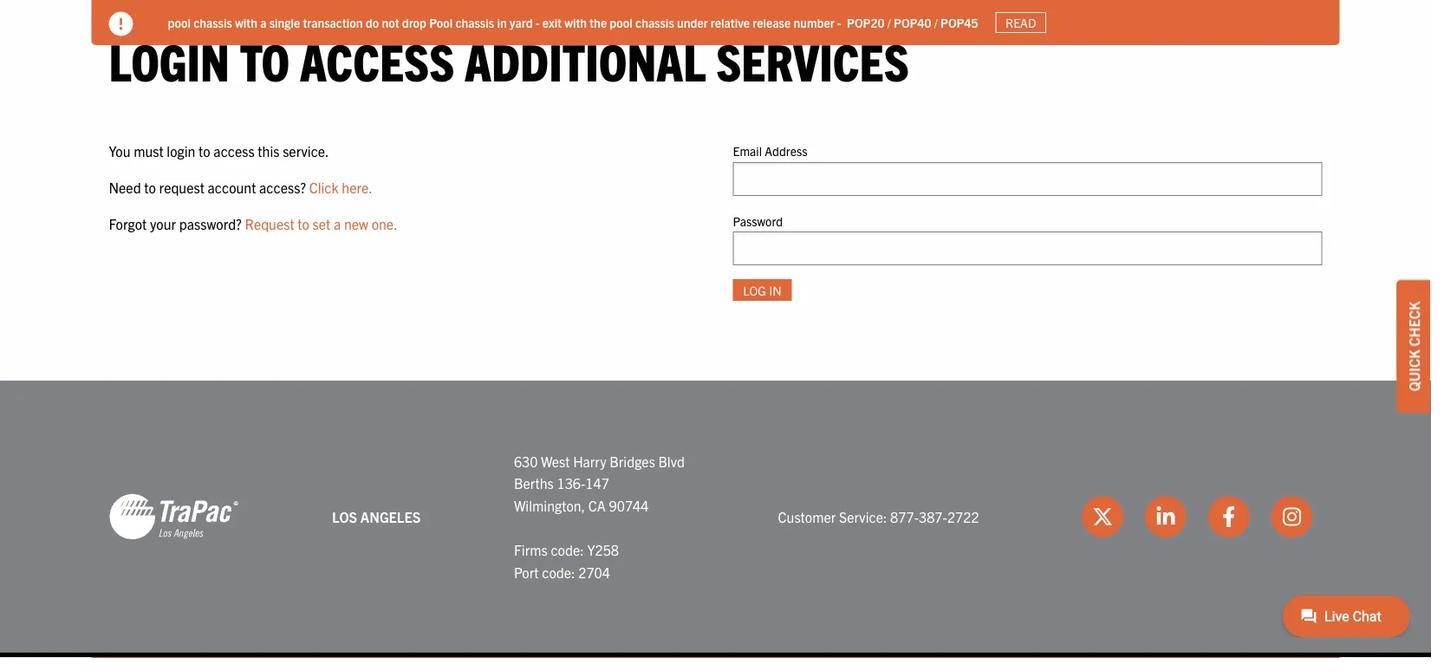 Task type: locate. For each thing, give the bounding box(es) containing it.
with
[[235, 14, 258, 30], [565, 14, 587, 30]]

1 pool from the left
[[168, 14, 191, 30]]

click
[[309, 178, 339, 196]]

3 chassis from the left
[[636, 14, 674, 30]]

1 horizontal spatial pool
[[610, 14, 633, 30]]

exit
[[543, 14, 562, 30]]

the
[[590, 14, 607, 30]]

- left exit
[[536, 14, 540, 30]]

customer service: 877-387-2722
[[778, 508, 980, 525]]

2 chassis from the left
[[456, 14, 494, 30]]

2 read from the left
[[1006, 15, 1037, 30]]

hours
[[306, 14, 336, 30]]

wilmington,
[[514, 497, 585, 514]]

0 horizontal spatial read link
[[353, 12, 403, 33]]

1 horizontal spatial /
[[935, 14, 938, 30]]

yard
[[510, 14, 533, 30]]

new
[[344, 214, 369, 232]]

your
[[150, 214, 176, 232]]

services
[[717, 28, 910, 91]]

to
[[240, 28, 290, 91], [199, 142, 210, 160], [144, 178, 156, 196], [298, 214, 310, 232]]

code: right port
[[542, 563, 575, 581]]

password
[[733, 213, 783, 228]]

pool
[[168, 14, 191, 30], [610, 14, 633, 30]]

1 horizontal spatial read
[[1006, 15, 1037, 30]]

1 horizontal spatial chassis
[[456, 14, 494, 30]]

in
[[497, 14, 507, 30]]

630 west harry bridges blvd berths 136-147 wilmington, ca 90744
[[514, 452, 685, 514]]

630
[[514, 452, 538, 470]]

quick
[[1406, 350, 1423, 391]]

877-
[[891, 508, 919, 525]]

read link
[[353, 12, 403, 33], [996, 12, 1047, 33]]

0 horizontal spatial with
[[235, 14, 258, 30]]

a right set
[[334, 214, 341, 232]]

0 horizontal spatial /
[[888, 14, 891, 30]]

pool chassis with a single transaction  do not drop pool chassis in yard -  exit with the pool chassis under relative release number -  pop20 / pop40 / pop45
[[168, 14, 979, 30]]

1 read from the left
[[363, 15, 394, 30]]

with left the
[[565, 14, 587, 30]]

chassis right the
[[636, 14, 674, 30]]

login
[[109, 28, 230, 91]]

under
[[246, 14, 277, 30], [677, 14, 708, 30]]

0 horizontal spatial read
[[363, 15, 394, 30]]

read link for pool chassis with a single transaction  do not drop pool chassis in yard -  exit with the pool chassis under relative release number -  pop20 / pop40 / pop45
[[996, 12, 1047, 33]]

chassis right flips
[[194, 14, 232, 30]]

read link for flips schedule under gate hours
[[353, 12, 403, 33]]

read left drop
[[363, 15, 394, 30]]

/ left pop45
[[935, 14, 938, 30]]

2 / from the left
[[935, 14, 938, 30]]

los
[[332, 508, 357, 525]]

customer
[[778, 508, 836, 525]]

need
[[109, 178, 141, 196]]

90744
[[609, 497, 649, 514]]

firms
[[514, 541, 548, 558]]

2 horizontal spatial chassis
[[636, 14, 674, 30]]

quick check
[[1406, 301, 1423, 391]]

-
[[536, 14, 540, 30], [838, 14, 842, 30]]

1 horizontal spatial with
[[565, 14, 587, 30]]

- right number
[[838, 14, 842, 30]]

service:
[[839, 508, 888, 525]]

0 horizontal spatial pool
[[168, 14, 191, 30]]

2704
[[579, 563, 610, 581]]

one.
[[372, 214, 398, 232]]

with left single
[[235, 14, 258, 30]]

pop45
[[941, 14, 979, 30]]

relative
[[711, 14, 750, 30]]

read right pop45
[[1006, 15, 1037, 30]]

additional
[[465, 28, 706, 91]]

2 under from the left
[[677, 14, 708, 30]]

read
[[363, 15, 394, 30], [1006, 15, 1037, 30]]

2 with from the left
[[565, 14, 587, 30]]

2 read link from the left
[[996, 12, 1047, 33]]

pool
[[429, 14, 453, 30]]

None submit
[[733, 279, 792, 301]]

transaction
[[303, 14, 363, 30]]

chassis
[[194, 14, 232, 30], [456, 14, 494, 30], [636, 14, 674, 30]]

Email Address text field
[[733, 162, 1323, 196]]

forgot
[[109, 214, 147, 232]]

1 vertical spatial code:
[[542, 563, 575, 581]]

1 read link from the left
[[353, 12, 403, 33]]

a inside login to access additional services main content
[[334, 214, 341, 232]]

code:
[[551, 541, 584, 558], [542, 563, 575, 581]]

under left gate
[[246, 14, 277, 30]]

y258
[[587, 541, 619, 558]]

pool left schedule
[[168, 14, 191, 30]]

/ right pop20
[[888, 14, 891, 30]]

1 - from the left
[[536, 14, 540, 30]]

chassis left the in
[[456, 14, 494, 30]]

los angeles
[[332, 508, 421, 525]]

code: up 2704
[[551, 541, 584, 558]]

footer
[[0, 381, 1432, 658]]

access?
[[259, 178, 306, 196]]

0 horizontal spatial under
[[246, 14, 277, 30]]

harry
[[573, 452, 607, 470]]

west
[[541, 452, 570, 470]]

set
[[313, 214, 331, 232]]

pool right the
[[610, 14, 633, 30]]

1 horizontal spatial a
[[334, 214, 341, 232]]

0 horizontal spatial chassis
[[194, 14, 232, 30]]

1 horizontal spatial under
[[677, 14, 708, 30]]

0 vertical spatial code:
[[551, 541, 584, 558]]

number
[[794, 14, 835, 30]]

0 horizontal spatial -
[[536, 14, 540, 30]]

access
[[300, 28, 455, 91]]

a
[[260, 14, 267, 30], [334, 214, 341, 232]]

under left relative
[[677, 14, 708, 30]]

/
[[888, 14, 891, 30], [935, 14, 938, 30]]

request
[[159, 178, 205, 196]]

click here. link
[[309, 178, 373, 196]]

a left single
[[260, 14, 267, 30]]

pop20
[[847, 14, 885, 30]]

136-
[[557, 474, 586, 492]]

firms code:  y258 port code:  2704
[[514, 541, 619, 581]]

flips schedule under gate hours
[[168, 14, 336, 30]]

not
[[382, 14, 399, 30]]

1 horizontal spatial -
[[838, 14, 842, 30]]

1 horizontal spatial read link
[[996, 12, 1047, 33]]

0 horizontal spatial a
[[260, 14, 267, 30]]

email
[[733, 143, 762, 159]]

1 vertical spatial a
[[334, 214, 341, 232]]



Task type: describe. For each thing, give the bounding box(es) containing it.
release
[[753, 14, 791, 30]]

single
[[269, 14, 300, 30]]

to right need
[[144, 178, 156, 196]]

solid image
[[109, 12, 133, 36]]

147
[[586, 474, 610, 492]]

los angeles image
[[109, 492, 239, 541]]

login
[[167, 142, 195, 160]]

Password password field
[[733, 232, 1323, 265]]

this
[[258, 142, 280, 160]]

login to access additional services main content
[[91, 28, 1340, 329]]

you
[[109, 142, 130, 160]]

to left set
[[298, 214, 310, 232]]

address
[[765, 143, 808, 159]]

read for pool chassis with a single transaction  do not drop pool chassis in yard -  exit with the pool chassis under relative release number -  pop20 / pop40 / pop45
[[1006, 15, 1037, 30]]

387-
[[919, 508, 948, 525]]

1 chassis from the left
[[194, 14, 232, 30]]

email address
[[733, 143, 808, 159]]

1 with from the left
[[235, 14, 258, 30]]

login to access additional services
[[109, 28, 910, 91]]

need to request account access? click here.
[[109, 178, 373, 196]]

gate
[[280, 14, 303, 30]]

blvd
[[659, 452, 685, 470]]

here.
[[342, 178, 373, 196]]

flips
[[168, 14, 193, 30]]

forgot your password? request to set a new one.
[[109, 214, 398, 232]]

footer containing 630 west harry bridges blvd
[[0, 381, 1432, 658]]

1 under from the left
[[246, 14, 277, 30]]

angeles
[[361, 508, 421, 525]]

2722
[[948, 508, 980, 525]]

access
[[214, 142, 255, 160]]

read for flips schedule under gate hours
[[363, 15, 394, 30]]

ca
[[589, 497, 606, 514]]

drop
[[402, 14, 427, 30]]

quick check link
[[1397, 280, 1432, 413]]

bridges
[[610, 452, 655, 470]]

pop40
[[894, 14, 932, 30]]

service.
[[283, 142, 329, 160]]

1 / from the left
[[888, 14, 891, 30]]

schedule
[[196, 14, 244, 30]]

do
[[366, 14, 379, 30]]

none submit inside login to access additional services main content
[[733, 279, 792, 301]]

account
[[208, 178, 256, 196]]

to right the login in the left of the page
[[199, 142, 210, 160]]

must
[[134, 142, 164, 160]]

2 - from the left
[[838, 14, 842, 30]]

berths
[[514, 474, 554, 492]]

request
[[245, 214, 295, 232]]

0 vertical spatial a
[[260, 14, 267, 30]]

check
[[1406, 301, 1423, 347]]

request to set a new one. link
[[245, 214, 398, 232]]

port
[[514, 563, 539, 581]]

2 pool from the left
[[610, 14, 633, 30]]

password?
[[179, 214, 242, 232]]

you must login to access this service.
[[109, 142, 329, 160]]

to left hours
[[240, 28, 290, 91]]



Task type: vqa. For each thing, say whether or not it's contained in the screenshot.
News link
no



